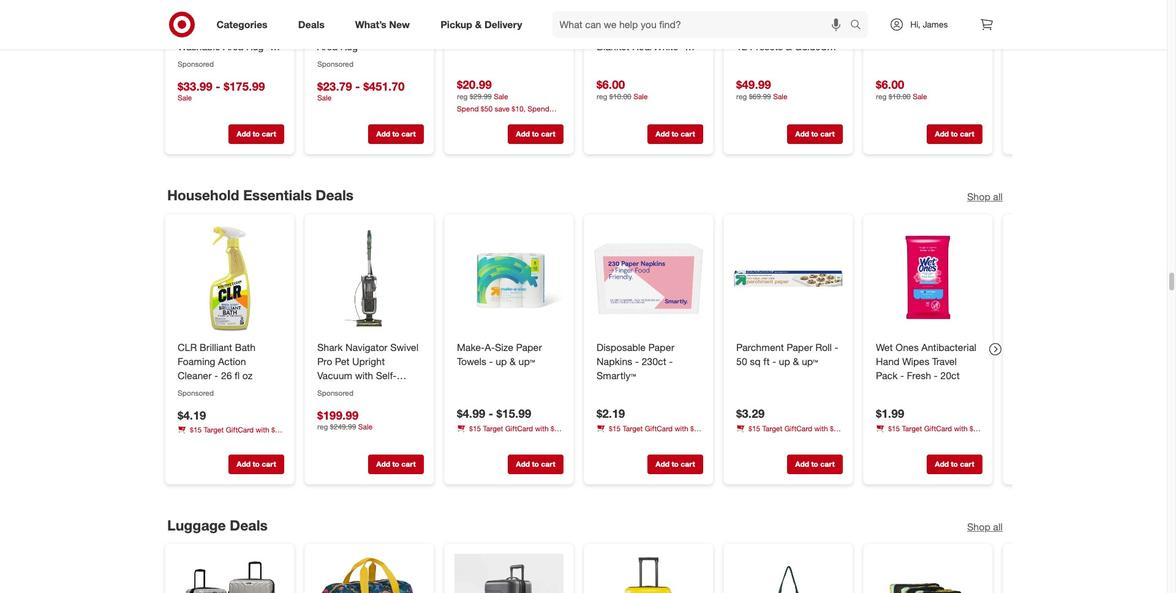Task type: locate. For each thing, give the bounding box(es) containing it.
- right red/white at right
[[681, 40, 685, 53]]

$15 target giftcard with $50 home care purchase button down $4.19
[[177, 425, 284, 445]]

- right "$23.79"
[[355, 79, 360, 93]]

2 spend from the left
[[527, 104, 549, 113]]

air
[[774, 26, 786, 39]]

& right ft
[[793, 355, 799, 367]]

sponsored for $4.19
[[177, 388, 214, 397]]

0 vertical spatial save
[[495, 104, 510, 113]]

1 vertical spatial all
[[993, 521, 1003, 533]]

$15 target giftcard with $50 home care purchase down $3.29
[[736, 424, 842, 443]]

save left $25
[[475, 115, 490, 124]]

oz
[[242, 369, 252, 381]]

sale inside $49.99 reg $69.99 sale
[[773, 92, 788, 101]]

deals right power
[[298, 18, 325, 30]]

make-a-size paper towels - up & up™
[[457, 341, 542, 367]]

2 paper from the left
[[648, 341, 674, 353]]

0 vertical spatial all
[[993, 190, 1003, 203]]

home down $3.29
[[736, 434, 755, 443]]

paper inside make-a-size paper towels - up & up™
[[516, 341, 542, 353]]

on
[[506, 115, 514, 124]]

paper
[[516, 341, 542, 353], [648, 341, 674, 353], [787, 341, 813, 353]]

$33.99
[[177, 79, 212, 93]]

bath
[[235, 341, 255, 353]]

care down $4.19
[[198, 436, 212, 445]]

target for $3.29
[[762, 424, 783, 433]]

0 vertical spatial shop
[[967, 190, 991, 203]]

$15 target giftcard with $50 home care purchase down $4.19
[[177, 425, 283, 445]]

striped
[[369, 26, 401, 39]]

wildkin overnighter duffel bag for kids image
[[315, 554, 424, 593], [315, 554, 424, 593]]

$6.00 reg $10.00 sale for -
[[876, 77, 927, 101]]

$15 target giftcard with $50 home care purchase for $4.99 - $15.99
[[457, 424, 562, 443]]

wndr ln hardside carry on expandable spinner suitcase image
[[594, 554, 703, 593], [594, 554, 703, 593]]

blanket down plaid on the top of the page
[[876, 26, 909, 39]]

0 vertical spatial shop all
[[967, 190, 1003, 203]]

$29.99
[[470, 92, 492, 101]]

$15 target giftcard with $50 home care purchase for $4.19
[[177, 425, 283, 445]]

travel
[[932, 355, 957, 367]]

- inside "snowflake plush christmas throw blanket red/white - wondershop™"
[[681, 40, 685, 53]]

throw up red/white at right
[[644, 26, 671, 39]]

up™ inside parchment paper roll - 50 sq ft - up & up™
[[802, 355, 818, 367]]

shark navigator swivel pro pet upright vacuum with self-cleaning brushroll - zu51 image
[[315, 224, 424, 333], [315, 224, 424, 333]]

shop all for luggage deals
[[967, 521, 1003, 533]]

towels
[[457, 355, 486, 367]]

1 horizontal spatial $10.00
[[889, 92, 911, 101]]

a-
[[485, 341, 495, 353]]

disposable paper napkins - 230ct - smartly™
[[597, 341, 674, 381]]

throw
[[928, 12, 955, 25], [644, 26, 671, 39]]

add
[[236, 129, 250, 138], [376, 129, 390, 138], [516, 129, 530, 138], [656, 129, 670, 138], [795, 129, 809, 138], [935, 129, 949, 138], [236, 459, 250, 469], [376, 459, 390, 469], [516, 459, 530, 469], [656, 459, 670, 469], [795, 459, 809, 469], [935, 459, 949, 469]]

power
[[249, 12, 277, 25]]

wet ones antibacterial hand wipes travel pack - fresh - 20ct
[[876, 341, 977, 381]]

care
[[478, 434, 492, 443], [757, 434, 771, 443], [617, 434, 632, 444], [897, 434, 911, 444], [198, 436, 212, 445]]

1 horizontal spatial rug
[[340, 40, 358, 53]]

rosanne
[[359, 12, 398, 25]]

1 horizontal spatial spend
[[527, 104, 549, 113]]

target down $1.99
[[902, 424, 922, 433]]

rug
[[246, 40, 263, 53], [340, 40, 358, 53]]

1 vertical spatial throw
[[644, 26, 671, 39]]

home for $1.99
[[876, 434, 895, 444]]

$15 for $4.99 - $15.99
[[469, 424, 481, 433]]

wondershop™ inside plaid plush throw blanket - wondershop™
[[918, 26, 979, 39]]

up
[[496, 355, 507, 367], [779, 355, 790, 367]]

blanket
[[876, 26, 909, 39], [597, 40, 629, 53]]

0 vertical spatial wondershop™
[[918, 26, 979, 39]]

$15 target giftcard with $50 home care purchase button for $3.29
[[736, 423, 843, 443]]

0 vertical spatial deals
[[298, 18, 325, 30]]

sale inside the $199.99 reg $249.99 sale
[[358, 422, 372, 431]]

deals right essentials
[[316, 186, 353, 203]]

- down power
[[266, 40, 270, 53]]

add to cart button
[[228, 124, 284, 144], [368, 124, 424, 144], [508, 124, 563, 144], [647, 124, 703, 144], [787, 124, 843, 144], [927, 124, 983, 144], [228, 455, 284, 474], [368, 455, 424, 474], [508, 455, 563, 474], [647, 455, 703, 474], [787, 455, 843, 474], [927, 455, 983, 474]]

with inside "shark navigator swivel pro pet upright vacuum with self- cleaning brushroll - zu51"
[[355, 369, 373, 381]]

care for $3.29
[[757, 434, 771, 443]]

wet
[[876, 341, 893, 353]]

target
[[483, 424, 503, 433], [762, 424, 783, 433], [623, 424, 643, 433], [902, 424, 922, 433], [204, 425, 224, 435]]

target down $2.19
[[623, 424, 643, 433]]

target for $1.99
[[902, 424, 922, 433]]

- right 'kit'
[[542, 12, 546, 25]]

20ct
[[941, 369, 960, 381]]

purchase for $1.99
[[913, 434, 944, 444]]

care for $2.19
[[617, 434, 632, 444]]

2 horizontal spatial paper
[[787, 341, 813, 353]]

care for $4.99 - $15.99
[[478, 434, 492, 443]]

up™
[[518, 355, 535, 367], [802, 355, 818, 367]]

up™ down roll
[[802, 355, 818, 367]]

household essentials deals
[[167, 186, 353, 203]]

shark navigator swivel pro pet upright vacuum with self- cleaning brushroll - zu51 link
[[317, 341, 421, 409]]

with for $1.99
[[954, 424, 968, 433]]

$50 inside the $20.99 reg $29.99 sale spend $50 save $10, spend $100 save $25 on select toys
[[481, 104, 492, 113]]

target down $4.19
[[204, 425, 224, 435]]

shop all for household essentials deals
[[967, 190, 1003, 203]]

0 horizontal spatial plush
[[644, 12, 669, 25]]

paper inside disposable paper napkins - 230ct - smartly™
[[648, 341, 674, 353]]

paper for $2.19
[[648, 341, 674, 353]]

2 up™ from the left
[[802, 355, 818, 367]]

1 shop from the top
[[967, 190, 991, 203]]

disposable paper napkins - 230ct - smartly™ image
[[594, 224, 703, 333], [594, 224, 703, 333]]

wondershop™
[[918, 26, 979, 39], [597, 54, 658, 67]]

plush for blanket
[[901, 12, 925, 25]]

0 horizontal spatial blanket
[[597, 40, 629, 53]]

2 vertical spatial deals
[[230, 516, 267, 534]]

pack
[[876, 369, 898, 381]]

blanket inside "snowflake plush christmas throw blanket red/white - wondershop™"
[[597, 40, 629, 53]]

purchase for $4.19
[[214, 436, 245, 445]]

2 shop all link from the top
[[967, 520, 1003, 534]]

rug down transitional
[[340, 40, 358, 53]]

parchment paper roll - 50 sq ft - up & up™ image
[[734, 224, 843, 333], [734, 224, 843, 333]]

1 vertical spatial shop
[[967, 521, 991, 533]]

gourmia 6-qt digital window air fryer with 12 presets & guided cooking black
[[736, 12, 832, 67]]

1 horizontal spatial area
[[317, 40, 337, 53]]

home down $4.19
[[177, 436, 196, 445]]

- inside plaid plush throw blanket - wondershop™
[[912, 26, 915, 39]]

$15 target giftcard with $50 home care purchase button for $2.19
[[597, 423, 703, 444]]

care down $4.99 - $15.99
[[478, 434, 492, 443]]

hi, james
[[911, 19, 948, 29]]

1 all from the top
[[993, 190, 1003, 203]]

vacuum
[[317, 369, 352, 381]]

sponsored down washable
[[177, 59, 214, 68]]

0 horizontal spatial paper
[[516, 341, 542, 353]]

deals right luggage
[[230, 516, 267, 534]]

$15 target giftcard with $50 home care purchase button down $15.99
[[457, 423, 563, 443]]

$15 target giftcard with $50 home care purchase button for $1.99
[[876, 423, 983, 444]]

1 paper from the left
[[516, 341, 542, 353]]

area down machine
[[223, 40, 243, 53]]

1 vertical spatial blanket
[[597, 40, 629, 53]]

$15 down $2.19
[[609, 424, 621, 433]]

- inside $33.99 - $175.99 sale
[[215, 79, 220, 93]]

0 horizontal spatial wondershop™
[[597, 54, 658, 67]]

0 vertical spatial shop all link
[[967, 190, 1003, 204]]

paper left roll
[[787, 341, 813, 353]]

home down $2.19
[[597, 434, 615, 444]]

$15 down $1.99
[[888, 424, 900, 433]]

reg inside $49.99 reg $69.99 sale
[[736, 92, 747, 101]]

rug down machine
[[246, 40, 263, 53]]

1 horizontal spatial up
[[779, 355, 790, 367]]

sponsored down the vacuum
[[317, 388, 353, 397]]

sponsored down 'cleaner'
[[177, 388, 214, 397]]

with for $4.99 - $15.99
[[535, 424, 549, 433]]

shark
[[317, 341, 343, 353]]

giftcard for $4.19
[[226, 425, 254, 435]]

0 horizontal spatial area
[[223, 40, 243, 53]]

1 $6.00 reg $10.00 sale from the left
[[876, 77, 927, 101]]

purchase for $4.99 - $15.99
[[494, 434, 524, 443]]

- left 20ct
[[934, 369, 938, 381]]

$50
[[481, 104, 492, 113], [551, 424, 562, 433], [830, 424, 842, 433], [690, 424, 702, 433], [970, 424, 982, 433], [271, 425, 283, 435]]

1 up from the left
[[496, 355, 507, 367]]

2 plush from the left
[[901, 12, 925, 25]]

essentials
[[243, 186, 312, 203]]

$3.29
[[736, 406, 765, 420]]

up™ up $15.99
[[518, 355, 535, 367]]

shop
[[967, 190, 991, 203], [967, 521, 991, 533]]

0 horizontal spatial $10.00
[[609, 92, 631, 101]]

home down "$4.99"
[[457, 434, 475, 443]]

2 rug from the left
[[340, 40, 358, 53]]

$15 target giftcard with $50 home care purchase button for $4.99 - $15.99
[[457, 423, 563, 443]]

search button
[[845, 11, 875, 40]]

$15
[[469, 424, 481, 433], [749, 424, 760, 433], [609, 424, 621, 433], [888, 424, 900, 433], [190, 425, 201, 435]]

table top easel kit - mondo llama™ link
[[457, 12, 561, 40]]

& up black
[[786, 40, 792, 53]]

- right "$4.99"
[[488, 406, 493, 420]]

0 vertical spatial blanket
[[876, 26, 909, 39]]

throw inside "snowflake plush christmas throw blanket red/white - wondershop™"
[[644, 26, 671, 39]]

cleaner
[[177, 369, 212, 381]]

1 horizontal spatial throw
[[928, 12, 955, 25]]

area inside nuloom rosanne transitional striped area rug
[[317, 40, 337, 53]]

1 horizontal spatial $6.00 reg $10.00 sale
[[876, 77, 927, 101]]

care down $1.99
[[897, 434, 911, 444]]

1 horizontal spatial blanket
[[876, 26, 909, 39]]

1 shop all link from the top
[[967, 190, 1003, 204]]

wndr ln the overnighter weekender bag image
[[734, 554, 843, 593], [734, 554, 843, 593]]

wndr ln 4pc printed packing cube set image
[[874, 554, 983, 593], [874, 554, 983, 593]]

26
[[221, 369, 232, 381]]

$15 target giftcard with $50 home care purchase button down $2.19
[[597, 423, 703, 444]]

giftcard for $1.99
[[924, 424, 952, 433]]

pro
[[317, 355, 332, 367]]

paper inside parchment paper roll - 50 sq ft - up & up™
[[787, 341, 813, 353]]

black
[[776, 54, 800, 67]]

1 $6.00 from the left
[[876, 77, 904, 91]]

window
[[736, 26, 771, 39]]

- inside clr brilliant bath foaming action cleaner - 26 fl oz
[[214, 369, 218, 381]]

$15 down $3.29
[[749, 424, 760, 433]]

$50 for $1.99
[[970, 424, 982, 433]]

make-a-size paper towels - up & up™ image
[[454, 224, 563, 333], [454, 224, 563, 333]]

foaming
[[177, 355, 215, 367]]

$15 target giftcard with $50 home care purchase for $3.29
[[736, 424, 842, 443]]

clr brilliant bath foaming action cleaner - 26 fl oz image
[[175, 224, 284, 333], [175, 224, 284, 333]]

reg for snowflake plush christmas throw blanket red/white - wondershop™
[[597, 92, 607, 101]]

$6.00
[[876, 77, 904, 91], [597, 78, 625, 92]]

2 all from the top
[[993, 521, 1003, 533]]

- down a-
[[489, 355, 493, 367]]

paper right size
[[516, 341, 542, 353]]

hardside carry on suitcase - open story™ image
[[454, 554, 563, 593], [454, 554, 563, 593]]

- right 230ct
[[669, 355, 673, 367]]

- inside table top easel kit - mondo llama™
[[542, 12, 546, 25]]

2 shop all from the top
[[967, 521, 1003, 533]]

rug inside tucson tsn101 power loomed machine washable area rug  - safavieh
[[246, 40, 263, 53]]

1 shop all from the top
[[967, 190, 1003, 203]]

$20.99 reg $29.99 sale spend $50 save $10, spend $100 save $25 on select toys
[[457, 77, 552, 124]]

0 horizontal spatial up™
[[518, 355, 535, 367]]

0 horizontal spatial save
[[475, 115, 490, 124]]

$15 target giftcard with $50 home care purchase for $1.99
[[876, 424, 982, 444]]

0 horizontal spatial $6.00 reg $10.00 sale
[[597, 78, 648, 101]]

plush inside plaid plush throw blanket - wondershop™
[[901, 12, 925, 25]]

household
[[167, 186, 239, 203]]

& inside gourmia 6-qt digital window air fryer with 12 presets & guided cooking black
[[786, 40, 792, 53]]

$15 down $4.19
[[190, 425, 201, 435]]

$15 target giftcard with $50 home care purchase down $15.99
[[457, 424, 562, 443]]

$10.00 for plaid plush throw blanket - wondershop™
[[889, 92, 911, 101]]

$50 for $4.99 - $15.99
[[551, 424, 562, 433]]

- inside tucson tsn101 power loomed machine washable area rug  - safavieh
[[266, 40, 270, 53]]

spend up $100 on the top left
[[457, 104, 479, 113]]

washable
[[177, 40, 220, 53]]

- right $33.99
[[215, 79, 220, 93]]

$6.00 for plaid plush throw blanket - wondershop™
[[876, 77, 904, 91]]

$249.99
[[330, 422, 356, 431]]

1 horizontal spatial $6.00
[[876, 77, 904, 91]]

delivery
[[485, 18, 522, 30]]

1 horizontal spatial up™
[[802, 355, 818, 367]]

sponsored up "$23.79"
[[317, 59, 353, 68]]

plush inside "snowflake plush christmas throw blanket red/white - wondershop™"
[[644, 12, 669, 25]]

clr brilliant bath foaming action cleaner - 26 fl oz
[[177, 341, 255, 381]]

$69.99
[[749, 92, 771, 101]]

0 horizontal spatial rug
[[246, 40, 263, 53]]

1 horizontal spatial wondershop™
[[918, 26, 979, 39]]

$15 target giftcard with $50 home care purchase down $1.99
[[876, 424, 982, 444]]

up inside parchment paper roll - 50 sq ft - up & up™
[[779, 355, 790, 367]]

spend up the toys
[[527, 104, 549, 113]]

upright
[[352, 355, 385, 367]]

area down transitional
[[317, 40, 337, 53]]

& inside make-a-size paper towels - up & up™
[[510, 355, 516, 367]]

care down $3.29
[[757, 434, 771, 443]]

shop for household essentials deals
[[967, 190, 991, 203]]

1 up™ from the left
[[518, 355, 535, 367]]

2 up from the left
[[779, 355, 790, 367]]

$15 target giftcard with $50 home care purchase down $2.19
[[597, 424, 702, 444]]

paper up 230ct
[[648, 341, 674, 353]]

sale inside $23.79 - $451.70 sale
[[317, 94, 332, 103]]

2 $6.00 reg $10.00 sale from the left
[[597, 78, 648, 101]]

blanket down christmas
[[597, 40, 629, 53]]

rug inside nuloom rosanne transitional striped area rug
[[340, 40, 358, 53]]

$15 target giftcard with $50 home care purchase button down $1.99
[[876, 423, 983, 444]]

throw right hi,
[[928, 12, 955, 25]]

- right brushroll
[[400, 383, 404, 395]]

reg inside the $20.99 reg $29.99 sale spend $50 save $10, spend $100 save $25 on select toys
[[457, 92, 468, 101]]

$15 target giftcard with $50 home care purchase button for $4.19
[[177, 425, 284, 445]]

shop for luggage deals
[[967, 521, 991, 533]]

$49.99
[[736, 78, 771, 92]]

0 horizontal spatial spend
[[457, 104, 479, 113]]

- left 26
[[214, 369, 218, 381]]

clr brilliant bath foaming action cleaner - 26 fl oz link
[[177, 341, 282, 383]]

$25
[[492, 115, 504, 124]]

1 vertical spatial wondershop™
[[597, 54, 658, 67]]

up down size
[[496, 355, 507, 367]]

0 horizontal spatial up
[[496, 355, 507, 367]]

save up $25
[[495, 104, 510, 113]]

1 horizontal spatial plush
[[901, 12, 925, 25]]

tsn101
[[211, 12, 246, 25]]

throw inside plaid plush throw blanket - wondershop™
[[928, 12, 955, 25]]

$175.99
[[223, 79, 265, 93]]

1 horizontal spatial paper
[[648, 341, 674, 353]]

1 rug from the left
[[246, 40, 263, 53]]

0 horizontal spatial $6.00
[[597, 78, 625, 92]]

$23.79
[[317, 79, 352, 93]]

care down $2.19
[[617, 434, 632, 444]]

spend
[[457, 104, 479, 113], [527, 104, 549, 113]]

up™ inside make-a-size paper towels - up & up™
[[518, 355, 535, 367]]

- left 'james'
[[912, 26, 915, 39]]

2 $6.00 from the left
[[597, 78, 625, 92]]

up right ft
[[779, 355, 790, 367]]

categories
[[217, 18, 268, 30]]

1 vertical spatial shop all link
[[967, 520, 1003, 534]]

snowflake plush christmas throw blanket red/white - wondershop™
[[597, 12, 685, 67]]

3 paper from the left
[[787, 341, 813, 353]]

target down $3.29
[[762, 424, 783, 433]]

care for $4.19
[[198, 436, 212, 445]]

1 vertical spatial shop all
[[967, 521, 1003, 533]]

hi,
[[911, 19, 921, 29]]

2 area from the left
[[317, 40, 337, 53]]

up inside make-a-size paper towels - up & up™
[[496, 355, 507, 367]]

shop all link
[[967, 190, 1003, 204], [967, 520, 1003, 534]]

2 shop from the top
[[967, 521, 991, 533]]

$15 down "$4.99"
[[469, 424, 481, 433]]

& down size
[[510, 355, 516, 367]]

wet ones antibacterial hand wipes travel pack - fresh - 20ct image
[[874, 224, 983, 333], [874, 224, 983, 333]]

home down $1.99
[[876, 434, 895, 444]]

1 plush from the left
[[644, 12, 669, 25]]

$10.00
[[889, 92, 911, 101], [609, 92, 631, 101]]

with for $3.29
[[814, 424, 828, 433]]

0 vertical spatial throw
[[928, 12, 955, 25]]

What can we help you find? suggestions appear below search field
[[552, 11, 854, 38]]

paper for $3.29
[[787, 341, 813, 353]]

nonstop new york 3 piece set (20" 24" 28") 4-wheel luggage set + 3 packing cubes image
[[175, 554, 284, 593], [175, 554, 284, 593]]

$15 target giftcard with $50 home care purchase button down $3.29
[[736, 423, 843, 443]]

target down $4.99 - $15.99
[[483, 424, 503, 433]]

$15 for $1.99
[[888, 424, 900, 433]]

cooking
[[736, 54, 773, 67]]

nuloom rosanne transitional striped area rug
[[317, 12, 401, 53]]

$6.00 for snowflake plush christmas throw blanket red/white - wondershop™
[[597, 78, 625, 92]]

0 horizontal spatial throw
[[644, 26, 671, 39]]

50
[[736, 355, 747, 367]]

1 area from the left
[[223, 40, 243, 53]]

target for $2.19
[[623, 424, 643, 433]]

self-
[[376, 369, 396, 381]]

$50 for $3.29
[[830, 424, 842, 433]]



Task type: describe. For each thing, give the bounding box(es) containing it.
- right roll
[[835, 341, 839, 353]]

plaid plush throw blanket - wondershop™ link
[[876, 12, 980, 40]]

make-
[[457, 341, 485, 353]]

1 spend from the left
[[457, 104, 479, 113]]

shop all link for luggage deals
[[967, 520, 1003, 534]]

- right ft
[[772, 355, 776, 367]]

plaid
[[876, 12, 898, 25]]

$15 for $4.19
[[190, 425, 201, 435]]

luggage
[[167, 516, 226, 534]]

sale inside the $20.99 reg $29.99 sale spend $50 save $10, spend $100 save $25 on select toys
[[494, 92, 508, 101]]

$50 for $4.19
[[271, 425, 283, 435]]

new
[[389, 18, 410, 30]]

care for $1.99
[[897, 434, 911, 444]]

parchment paper roll - 50 sq ft - up & up™ link
[[736, 341, 840, 369]]

snowflake
[[597, 12, 642, 25]]

12
[[736, 40, 747, 53]]

area inside tucson tsn101 power loomed machine washable area rug  - safavieh
[[223, 40, 243, 53]]

wondershop™ inside "snowflake plush christmas throw blanket red/white - wondershop™"
[[597, 54, 658, 67]]

plaid plush throw blanket - wondershop™
[[876, 12, 979, 39]]

$50 for $2.19
[[690, 424, 702, 433]]

home for $4.19
[[177, 436, 196, 445]]

transitional
[[317, 26, 366, 39]]

purchase for $3.29
[[773, 434, 804, 443]]

- left 230ct
[[635, 355, 639, 367]]

$199.99
[[317, 408, 358, 422]]

- inside $23.79 - $451.70 sale
[[355, 79, 360, 93]]

blanket inside plaid plush throw blanket - wondershop™
[[876, 26, 909, 39]]

$20.99
[[457, 77, 492, 91]]

$1.99
[[876, 406, 904, 420]]

fl
[[234, 369, 239, 381]]

$10.00 for snowflake plush christmas throw blanket red/white - wondershop™
[[609, 92, 631, 101]]

nuloom
[[317, 12, 356, 25]]

1 horizontal spatial save
[[495, 104, 510, 113]]

$4.99
[[457, 406, 485, 420]]

home for $2.19
[[597, 434, 615, 444]]

gourmia
[[736, 12, 774, 25]]

kit
[[527, 12, 539, 25]]

snowflake plush christmas throw blanket red/white - wondershop™ link
[[597, 12, 701, 67]]

select
[[516, 115, 536, 124]]

wet ones antibacterial hand wipes travel pack - fresh - 20ct link
[[876, 341, 980, 383]]

antibacterial
[[922, 341, 977, 353]]

llama™
[[491, 26, 522, 39]]

brushroll
[[358, 383, 398, 395]]

target for $4.19
[[204, 425, 224, 435]]

$15.99
[[496, 406, 531, 420]]

$15 for $3.29
[[749, 424, 760, 433]]

$2.19
[[597, 406, 625, 420]]

pet
[[335, 355, 349, 367]]

brilliant
[[199, 341, 232, 353]]

all for luggage deals
[[993, 521, 1003, 533]]

with for $2.19
[[675, 424, 688, 433]]

1 vertical spatial save
[[475, 115, 490, 124]]

$451.70
[[363, 79, 404, 93]]

all for household essentials deals
[[993, 190, 1003, 203]]

reg inside the $199.99 reg $249.99 sale
[[317, 422, 328, 431]]

- right pack
[[900, 369, 904, 381]]

tucson
[[177, 12, 208, 25]]

deals link
[[288, 11, 340, 38]]

ft
[[763, 355, 770, 367]]

navigator
[[345, 341, 387, 353]]

sq
[[750, 355, 761, 367]]

$4.19
[[177, 408, 206, 422]]

plush for throw
[[644, 12, 669, 25]]

zu51
[[317, 397, 341, 409]]

giftcard for $2.19
[[645, 424, 673, 433]]

reg for table top easel kit - mondo llama™
[[457, 92, 468, 101]]

what's
[[355, 18, 387, 30]]

home for $3.29
[[736, 434, 755, 443]]

tucson tsn101 power loomed machine washable area rug  - safavieh link
[[177, 12, 282, 67]]

disposable paper napkins - 230ct - smartly™ link
[[597, 341, 701, 383]]

safavieh
[[177, 54, 215, 67]]

$49.99 reg $69.99 sale
[[736, 78, 788, 101]]

$15 for $2.19
[[609, 424, 621, 433]]

home for $4.99 - $15.99
[[457, 434, 475, 443]]

purchase for $2.19
[[634, 434, 664, 444]]

what's new
[[355, 18, 410, 30]]

parchment
[[736, 341, 784, 353]]

$23.79 - $451.70 sale
[[317, 79, 404, 103]]

parchment paper roll - 50 sq ft - up & up™
[[736, 341, 839, 367]]

table
[[457, 12, 480, 25]]

$6.00 reg $10.00 sale for blanket
[[597, 78, 648, 101]]

red/white
[[632, 40, 678, 53]]

- inside make-a-size paper towels - up & up™
[[489, 355, 493, 367]]

giftcard for $3.29
[[785, 424, 812, 433]]

- inside "shark navigator swivel pro pet upright vacuum with self- cleaning brushroll - zu51"
[[400, 383, 404, 395]]

230ct
[[642, 355, 666, 367]]

size
[[495, 341, 513, 353]]

james
[[923, 19, 948, 29]]

target for $4.99 - $15.99
[[483, 424, 503, 433]]

reg for plaid plush throw blanket - wondershop™
[[876, 92, 887, 101]]

$199.99 reg $249.99 sale
[[317, 408, 372, 431]]

sponsored for $23.79 - $451.70
[[317, 59, 353, 68]]

$15 target giftcard with $50 home care purchase for $2.19
[[597, 424, 702, 444]]

reg for gourmia 6-qt digital window air fryer with 12 presets & guided cooking black
[[736, 92, 747, 101]]

ones
[[896, 341, 919, 353]]

disposable
[[597, 341, 646, 353]]

roll
[[815, 341, 832, 353]]

shop all link for household essentials deals
[[967, 190, 1003, 204]]

shark navigator swivel pro pet upright vacuum with self- cleaning brushroll - zu51
[[317, 341, 418, 409]]

sale inside $33.99 - $175.99 sale
[[177, 94, 192, 103]]

categories link
[[206, 11, 283, 38]]

with inside gourmia 6-qt digital window air fryer with 12 presets & guided cooking black
[[814, 26, 832, 39]]

loomed
[[177, 26, 214, 39]]

sponsored for $33.99 - $175.99
[[177, 59, 214, 68]]

napkins
[[597, 355, 632, 367]]

with for $4.19
[[256, 425, 269, 435]]

1 vertical spatial deals
[[316, 186, 353, 203]]

swivel
[[390, 341, 418, 353]]

cleaning
[[317, 383, 356, 395]]

& inside parchment paper roll - 50 sq ft - up & up™
[[793, 355, 799, 367]]

& left top
[[475, 18, 482, 30]]

machine
[[216, 26, 254, 39]]

easel
[[501, 12, 525, 25]]

hand
[[876, 355, 900, 367]]

6-
[[777, 12, 786, 25]]

table top easel kit - mondo llama™
[[457, 12, 546, 39]]

fryer
[[789, 26, 811, 39]]

$10,
[[512, 104, 525, 113]]

sponsored for $199.99
[[317, 388, 353, 397]]

giftcard for $4.99 - $15.99
[[505, 424, 533, 433]]

gourmia 6-qt digital window air fryer with 12 presets & guided cooking black link
[[736, 12, 840, 67]]

fresh
[[907, 369, 931, 381]]

christmas
[[597, 26, 641, 39]]

spend $50 save $10, spend $100 save $25 on select toys button
[[457, 103, 563, 124]]



Task type: vqa. For each thing, say whether or not it's contained in the screenshot.
$1.99 $15 target giftcard with $50 home care purchase
yes



